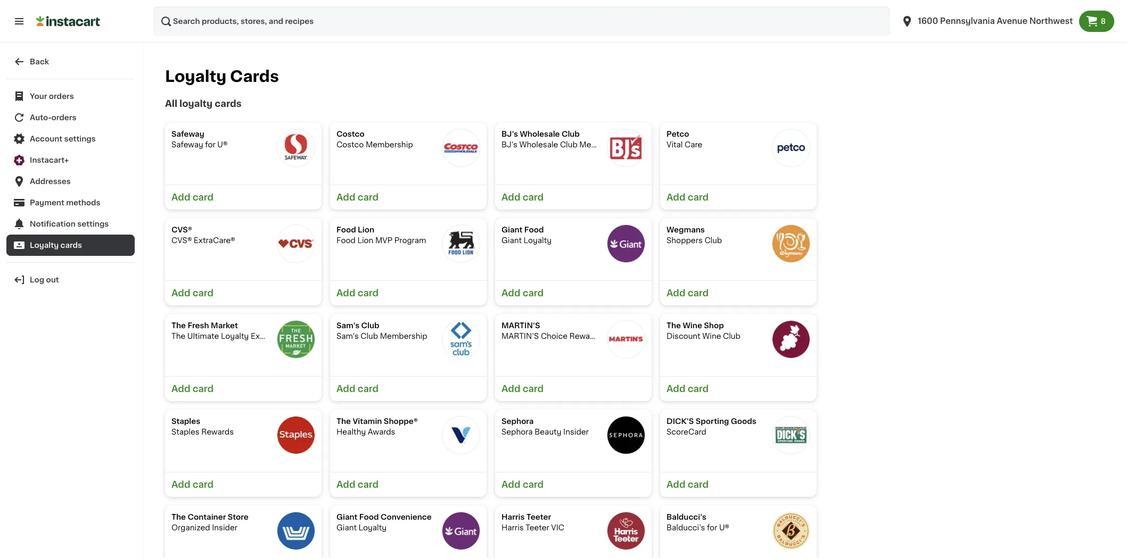 Task type: locate. For each thing, give the bounding box(es) containing it.
card up the shop
[[688, 289, 709, 298]]

dick's
[[667, 418, 694, 425]]

1 vertical spatial insider
[[212, 524, 237, 532]]

card
[[193, 193, 214, 202], [358, 193, 379, 202], [523, 193, 544, 202], [688, 193, 709, 202], [193, 289, 214, 298], [358, 289, 379, 298], [523, 289, 544, 298], [688, 289, 709, 298], [193, 385, 214, 393], [358, 385, 379, 393], [523, 385, 544, 393], [688, 385, 709, 393], [193, 481, 214, 489], [358, 481, 379, 489], [523, 481, 544, 489], [688, 481, 709, 489]]

beauty
[[535, 429, 561, 436]]

balducci's image
[[772, 512, 810, 551]]

1 vertical spatial balducci's
[[667, 524, 705, 532]]

2 balducci's from the top
[[667, 524, 705, 532]]

card up giant food giant loyalty
[[523, 193, 544, 202]]

back link
[[6, 51, 135, 72]]

1 vertical spatial rewards
[[201, 429, 234, 436]]

food
[[336, 226, 356, 234], [524, 226, 544, 234], [336, 237, 356, 244], [359, 514, 379, 521]]

costco image
[[442, 129, 480, 167]]

0 horizontal spatial insider
[[212, 524, 237, 532]]

add for wegmans shoppers club
[[667, 289, 685, 298]]

petco vital care
[[667, 130, 702, 149]]

food inside giant food convenience giant loyalty
[[359, 514, 379, 521]]

card for wine
[[688, 385, 709, 393]]

0 horizontal spatial u®
[[217, 141, 228, 149]]

1 martin's from the top
[[502, 322, 540, 330]]

None search field
[[153, 6, 890, 36]]

add card for scorecard
[[667, 481, 709, 489]]

card up "martin's martin's choice rewards"
[[523, 289, 544, 298]]

0 vertical spatial sam's
[[336, 322, 359, 330]]

add card up harris teeter harris teeter vic
[[502, 481, 544, 489]]

settings down auto-orders link
[[64, 135, 96, 143]]

settings down methods
[[77, 220, 109, 228]]

add for sephora sephora beauty insider
[[502, 481, 520, 489]]

1 horizontal spatial rewards
[[569, 333, 602, 340]]

sporting
[[696, 418, 729, 425]]

0 vertical spatial sephora
[[502, 418, 534, 425]]

add card up staples staples rewards
[[171, 385, 214, 393]]

0 vertical spatial staples
[[171, 418, 200, 425]]

add card up "martin's martin's choice rewards"
[[502, 289, 544, 298]]

0 vertical spatial cards
[[215, 100, 242, 108]]

add card button
[[165, 185, 322, 210], [330, 185, 487, 210], [495, 185, 652, 210], [660, 185, 817, 210], [165, 281, 322, 306], [330, 281, 487, 306], [495, 281, 652, 306], [660, 281, 817, 306], [165, 376, 322, 401], [330, 376, 487, 401], [495, 376, 652, 401], [660, 376, 817, 401], [165, 472, 322, 497], [330, 472, 487, 497], [495, 472, 652, 497], [660, 472, 817, 497]]

insider down store
[[212, 524, 237, 532]]

for inside balducci's balducci's for u®
[[707, 524, 717, 532]]

the up discount
[[667, 322, 681, 330]]

harris
[[502, 514, 525, 521], [502, 524, 524, 532]]

u® inside balducci's balducci's for u®
[[719, 524, 729, 532]]

1 vertical spatial settings
[[77, 220, 109, 228]]

organized
[[171, 524, 210, 532]]

ultimate
[[187, 333, 219, 340]]

insider right beauty
[[563, 429, 589, 436]]

1 vertical spatial safeway
[[171, 141, 203, 149]]

add card button for staples staples rewards
[[165, 472, 322, 497]]

costco costco membership
[[336, 130, 413, 149]]

sam's club sam's club membership
[[336, 322, 427, 340]]

loyalty inside the fresh market the ultimate loyalty experience
[[221, 333, 249, 340]]

0 vertical spatial u®
[[217, 141, 228, 149]]

add card for staples rewards
[[171, 481, 214, 489]]

0 vertical spatial teeter
[[526, 514, 551, 521]]

1 vertical spatial cards
[[60, 242, 82, 249]]

wine down the shop
[[702, 333, 721, 340]]

harris teeter image
[[607, 512, 645, 551]]

loyalty cards
[[30, 242, 82, 249]]

card for vitamin
[[358, 481, 379, 489]]

0 vertical spatial balducci's
[[667, 514, 706, 521]]

addresses
[[30, 178, 71, 185]]

1 vertical spatial wholesale
[[519, 141, 558, 149]]

0 vertical spatial martin's
[[502, 322, 540, 330]]

card for cvs®
[[193, 289, 214, 298]]

1 vertical spatial martin's
[[502, 333, 539, 340]]

payment methods
[[30, 199, 100, 207]]

card up food lion food lion mvp program on the top of the page
[[358, 193, 379, 202]]

card up harris teeter harris teeter vic
[[523, 481, 544, 489]]

northwest
[[1029, 17, 1073, 25]]

food lion image
[[442, 225, 480, 263]]

1 horizontal spatial insider
[[563, 429, 589, 436]]

add for sam's club sam's club membership
[[336, 385, 355, 393]]

scorecard
[[667, 429, 706, 436]]

add card button for the fresh market the ultimate loyalty experience
[[165, 376, 322, 401]]

card for shoppers
[[688, 289, 709, 298]]

pennsylvania
[[940, 17, 995, 25]]

add card up container
[[171, 481, 214, 489]]

giant
[[502, 226, 523, 234], [502, 237, 522, 244], [336, 514, 357, 521], [336, 524, 357, 532]]

add card up the wine shop discount wine club in the right of the page
[[667, 289, 709, 298]]

1 horizontal spatial cards
[[215, 100, 242, 108]]

the left fresh
[[171, 322, 186, 330]]

1 staples from the top
[[171, 418, 200, 425]]

0 vertical spatial cvs®
[[171, 226, 192, 234]]

cvs®
[[171, 226, 192, 234], [171, 237, 192, 244]]

for inside safeway safeway for u®
[[205, 141, 216, 149]]

card up sporting
[[688, 385, 709, 393]]

1 vertical spatial bj's
[[502, 141, 517, 149]]

card for martin's
[[523, 385, 544, 393]]

add card for the ultimate loyalty experience
[[171, 385, 214, 393]]

container
[[188, 514, 226, 521]]

martin's image
[[607, 321, 645, 359]]

add card up cvs® cvs® extracare®
[[171, 193, 214, 202]]

loyalty inside giant food convenience giant loyalty
[[359, 524, 387, 532]]

settings for notification settings
[[77, 220, 109, 228]]

club inside the wine shop discount wine club
[[723, 333, 741, 340]]

rewards inside staples staples rewards
[[201, 429, 234, 436]]

the inside the container store organized insider
[[171, 514, 186, 521]]

add card button for food lion food lion mvp program
[[330, 281, 487, 306]]

0 vertical spatial harris
[[502, 514, 525, 521]]

1600 pennsylvania avenue northwest button
[[895, 6, 1079, 36], [901, 6, 1073, 36]]

1 vertical spatial cvs®
[[171, 237, 192, 244]]

the up healthy
[[336, 418, 351, 425]]

add card up balducci's balducci's for u®
[[667, 481, 709, 489]]

add for the wine shop discount wine club
[[667, 385, 685, 393]]

staples
[[171, 418, 200, 425], [171, 429, 199, 436]]

giant food giant loyalty
[[502, 226, 552, 244]]

vital
[[667, 141, 683, 149]]

0 horizontal spatial wine
[[683, 322, 702, 330]]

food lion food lion mvp program
[[336, 226, 426, 244]]

add card for giant loyalty
[[502, 289, 544, 298]]

1 vertical spatial for
[[707, 524, 717, 532]]

0 vertical spatial wine
[[683, 322, 702, 330]]

add card up giant food giant loyalty
[[502, 193, 544, 202]]

0 vertical spatial orders
[[49, 93, 74, 100]]

0 horizontal spatial for
[[205, 141, 216, 149]]

instacart+
[[30, 157, 69, 164]]

account settings link
[[6, 128, 135, 150]]

cards down loyalty cards
[[215, 100, 242, 108]]

the
[[171, 322, 186, 330], [667, 322, 681, 330], [171, 333, 185, 340], [336, 418, 351, 425], [171, 514, 186, 521]]

2 bj's from the top
[[502, 141, 517, 149]]

0 vertical spatial safeway
[[171, 130, 204, 138]]

costco
[[336, 130, 365, 138], [336, 141, 364, 149]]

dick's sporting goods scorecard
[[667, 418, 756, 436]]

auto-
[[30, 114, 51, 121]]

add
[[171, 193, 190, 202], [336, 193, 355, 202], [502, 193, 520, 202], [667, 193, 685, 202], [171, 289, 190, 298], [336, 289, 355, 298], [502, 289, 520, 298], [667, 289, 685, 298], [171, 385, 190, 393], [336, 385, 355, 393], [502, 385, 520, 393], [667, 385, 685, 393], [171, 481, 190, 489], [336, 481, 355, 489], [502, 481, 520, 489], [667, 481, 685, 489]]

1 vertical spatial harris
[[502, 524, 524, 532]]

the wine shop discount wine club
[[667, 322, 741, 340]]

card up vitamin
[[358, 385, 379, 393]]

insider
[[563, 429, 589, 436], [212, 524, 237, 532]]

add card for sephora beauty insider
[[502, 481, 544, 489]]

orders
[[49, 93, 74, 100], [51, 114, 76, 121]]

1 sephora from the top
[[502, 418, 534, 425]]

card up staples staples rewards
[[193, 385, 214, 393]]

the for the container store organized insider
[[171, 514, 186, 521]]

loyalty cards
[[165, 69, 279, 84]]

card up sephora sephora beauty insider
[[523, 385, 544, 393]]

card for food
[[523, 289, 544, 298]]

wine up discount
[[683, 322, 702, 330]]

card for safeway
[[193, 193, 214, 202]]

1 vertical spatial orders
[[51, 114, 76, 121]]

food inside giant food giant loyalty
[[524, 226, 544, 234]]

add card for safeway for u®
[[171, 193, 214, 202]]

sephora image
[[607, 416, 645, 455]]

add card up fresh
[[171, 289, 214, 298]]

add card button for sephora sephora beauty insider
[[495, 472, 652, 497]]

add card for shoppers club
[[667, 289, 709, 298]]

the inside the vitamin shoppe® healthy awards
[[336, 418, 351, 425]]

wine
[[683, 322, 702, 330], [702, 333, 721, 340]]

sephora
[[502, 418, 534, 425], [502, 429, 533, 436]]

add for food lion food lion mvp program
[[336, 289, 355, 298]]

2 staples from the top
[[171, 429, 199, 436]]

orders up "account settings" at the left
[[51, 114, 76, 121]]

0 vertical spatial insider
[[563, 429, 589, 436]]

1 horizontal spatial for
[[707, 524, 717, 532]]

shoppers
[[667, 237, 703, 244]]

0 vertical spatial settings
[[64, 135, 96, 143]]

1 harris from the top
[[502, 514, 525, 521]]

cvs® cvs® extracare®
[[171, 226, 235, 244]]

card up container
[[193, 481, 214, 489]]

card up wegmans
[[688, 193, 709, 202]]

card up giant food convenience giant loyalty
[[358, 481, 379, 489]]

methods
[[66, 199, 100, 207]]

card up cvs® cvs® extracare®
[[193, 193, 214, 202]]

the for the wine shop discount wine club
[[667, 322, 681, 330]]

cards down notification settings link
[[60, 242, 82, 249]]

orders for auto-orders
[[51, 114, 76, 121]]

martin's
[[502, 322, 540, 330], [502, 333, 539, 340]]

lion
[[358, 226, 374, 234], [357, 237, 373, 244]]

add card up dick's
[[667, 385, 709, 393]]

0 vertical spatial for
[[205, 141, 216, 149]]

wholesale
[[520, 130, 560, 138], [519, 141, 558, 149]]

your orders link
[[6, 86, 135, 107]]

1 vertical spatial wine
[[702, 333, 721, 340]]

add card up food lion food lion mvp program on the top of the page
[[336, 193, 379, 202]]

add card up sephora sephora beauty insider
[[502, 385, 544, 393]]

0 vertical spatial bj's
[[502, 130, 518, 138]]

account settings
[[30, 135, 96, 143]]

0 vertical spatial rewards
[[569, 333, 602, 340]]

the wine shop image
[[772, 321, 810, 359]]

add card up vitamin
[[336, 385, 379, 393]]

1 vertical spatial costco
[[336, 141, 364, 149]]

2 costco from the top
[[336, 141, 364, 149]]

bj's
[[502, 130, 518, 138], [502, 141, 517, 149]]

vitamin
[[353, 418, 382, 425]]

u® inside safeway safeway for u®
[[217, 141, 228, 149]]

the fresh market image
[[277, 321, 315, 359]]

orders up auto-orders
[[49, 93, 74, 100]]

card up balducci's balducci's for u®
[[688, 481, 709, 489]]

Search field
[[153, 6, 890, 36]]

card up fresh
[[193, 289, 214, 298]]

for for safeway
[[205, 141, 216, 149]]

add for staples staples rewards
[[171, 481, 190, 489]]

auto-orders link
[[6, 107, 135, 128]]

1 vertical spatial sephora
[[502, 429, 533, 436]]

u®
[[217, 141, 228, 149], [719, 524, 729, 532]]

0 vertical spatial costco
[[336, 130, 365, 138]]

add card button for bj's wholesale club bj's wholesale club membership
[[495, 185, 652, 210]]

membership inside sam's club sam's club membership
[[380, 333, 427, 340]]

1 horizontal spatial u®
[[719, 524, 729, 532]]

balducci's
[[667, 514, 706, 521], [667, 524, 705, 532]]

payment methods link
[[6, 192, 135, 213]]

loyalty
[[165, 69, 226, 84], [524, 237, 552, 244], [30, 242, 59, 249], [221, 333, 249, 340], [359, 524, 387, 532]]

1 vertical spatial lion
[[357, 237, 373, 244]]

avenue
[[997, 17, 1028, 25]]

the inside the wine shop discount wine club
[[667, 322, 681, 330]]

add card up sam's club sam's club membership
[[336, 289, 379, 298]]

1 vertical spatial staples
[[171, 429, 199, 436]]

1 sam's from the top
[[336, 322, 359, 330]]

0 horizontal spatial cards
[[60, 242, 82, 249]]

wegmans shoppers club
[[667, 226, 722, 244]]

cards
[[215, 100, 242, 108], [60, 242, 82, 249]]

add card button for petco vital care
[[660, 185, 817, 210]]

addresses link
[[6, 171, 135, 192]]

0 vertical spatial lion
[[358, 226, 374, 234]]

card up sam's club sam's club membership
[[358, 289, 379, 298]]

safeway safeway for u®
[[171, 130, 228, 149]]

sam's
[[336, 322, 359, 330], [336, 333, 359, 340]]

1600
[[918, 17, 938, 25]]

1 vertical spatial u®
[[719, 524, 729, 532]]

notification settings link
[[6, 213, 135, 235]]

1 bj's from the top
[[502, 130, 518, 138]]

dick's sporting goods image
[[772, 416, 810, 455]]

harris teeter harris teeter vic
[[502, 514, 564, 532]]

loyalty
[[179, 100, 213, 108]]

1 1600 pennsylvania avenue northwest button from the left
[[895, 6, 1079, 36]]

1 vertical spatial sam's
[[336, 333, 359, 340]]

the container store organized insider
[[171, 514, 249, 532]]

add card up wegmans
[[667, 193, 709, 202]]

add card button for sam's club sam's club membership
[[330, 376, 487, 401]]

the up organized on the bottom left
[[171, 514, 186, 521]]

membership
[[366, 141, 413, 149], [579, 141, 627, 149], [380, 333, 427, 340]]

add for cvs® cvs® extracare®
[[171, 289, 190, 298]]

8
[[1101, 18, 1106, 25]]

add card up giant food convenience giant loyalty
[[336, 481, 379, 489]]

0 horizontal spatial rewards
[[201, 429, 234, 436]]

safeway image
[[277, 129, 315, 167]]



Task type: describe. For each thing, give the bounding box(es) containing it.
1 vertical spatial teeter
[[526, 524, 549, 532]]

add for giant food giant loyalty
[[502, 289, 520, 298]]

8 button
[[1079, 11, 1114, 32]]

for for balducci's
[[707, 524, 717, 532]]

add card button for costco costco membership
[[330, 185, 487, 210]]

2 safeway from the top
[[171, 141, 203, 149]]

1 balducci's from the top
[[667, 514, 706, 521]]

instacart+ link
[[6, 150, 135, 171]]

choice
[[541, 333, 568, 340]]

your
[[30, 93, 47, 100]]

add card button for the wine shop discount wine club
[[660, 376, 817, 401]]

sephora sephora beauty insider
[[502, 418, 589, 436]]

card for sephora
[[523, 481, 544, 489]]

notification settings
[[30, 220, 109, 228]]

program
[[394, 237, 426, 244]]

awards
[[368, 429, 395, 436]]

balducci's balducci's for u®
[[667, 514, 729, 532]]

fresh
[[188, 322, 209, 330]]

the vitamin shoppe® healthy awards
[[336, 418, 418, 436]]

shop
[[704, 322, 724, 330]]

cvs® image
[[277, 225, 315, 263]]

1 horizontal spatial wine
[[702, 333, 721, 340]]

add for safeway safeway for u®
[[171, 193, 190, 202]]

card for fresh
[[193, 385, 214, 393]]

goods
[[731, 418, 756, 425]]

the for the fresh market the ultimate loyalty experience
[[171, 322, 186, 330]]

u® for safeway safeway for u®
[[217, 141, 228, 149]]

all
[[165, 100, 177, 108]]

2 sephora from the top
[[502, 429, 533, 436]]

1 costco from the top
[[336, 130, 365, 138]]

payment
[[30, 199, 64, 207]]

add card for discount wine club
[[667, 385, 709, 393]]

sam's club image
[[442, 321, 480, 359]]

cards inside loyalty cards link
[[60, 242, 82, 249]]

settings for account settings
[[64, 135, 96, 143]]

the vitamin shoppe® image
[[442, 416, 480, 455]]

cards
[[230, 69, 279, 84]]

add card for sam's club membership
[[336, 385, 379, 393]]

club inside wegmans shoppers club
[[705, 237, 722, 244]]

market
[[211, 322, 238, 330]]

staples image
[[277, 416, 315, 455]]

insider inside sephora sephora beauty insider
[[563, 429, 589, 436]]

experience
[[251, 333, 293, 340]]

out
[[46, 276, 59, 284]]

martin's martin's choice rewards
[[502, 322, 602, 340]]

add card for bj's wholesale club membership
[[502, 193, 544, 202]]

membership inside costco costco membership
[[366, 141, 413, 149]]

giant food image
[[607, 225, 645, 263]]

add card button for wegmans shoppers club
[[660, 281, 817, 306]]

add card for cvs® extracare®
[[171, 289, 214, 298]]

add for costco costco membership
[[336, 193, 355, 202]]

add card button for dick's sporting goods scorecard
[[660, 472, 817, 497]]

mvp
[[375, 237, 393, 244]]

2 1600 pennsylvania avenue northwest button from the left
[[901, 6, 1073, 36]]

card for club
[[358, 385, 379, 393]]

add card for food lion mvp program
[[336, 289, 379, 298]]

2 sam's from the top
[[336, 333, 359, 340]]

card for vital
[[688, 193, 709, 202]]

discount
[[667, 333, 700, 340]]

add card button for giant food giant loyalty
[[495, 281, 652, 306]]

card for staples
[[193, 481, 214, 489]]

extracare®
[[194, 237, 235, 244]]

instacart logo image
[[36, 15, 100, 28]]

care
[[685, 141, 702, 149]]

add for the vitamin shoppe® healthy awards
[[336, 481, 355, 489]]

1 cvs® from the top
[[171, 226, 192, 234]]

wegmans image
[[772, 225, 810, 263]]

all loyalty cards
[[165, 100, 242, 108]]

add card for costco membership
[[336, 193, 379, 202]]

wegmans
[[667, 226, 705, 234]]

add card for vital care
[[667, 193, 709, 202]]

2 harris from the top
[[502, 524, 524, 532]]

account
[[30, 135, 62, 143]]

card for wholesale
[[523, 193, 544, 202]]

your orders
[[30, 93, 74, 100]]

the fresh market the ultimate loyalty experience
[[171, 322, 293, 340]]

add for martin's martin's choice rewards
[[502, 385, 520, 393]]

2 cvs® from the top
[[171, 237, 192, 244]]

log
[[30, 276, 44, 284]]

1 safeway from the top
[[171, 130, 204, 138]]

add card button for martin's martin's choice rewards
[[495, 376, 652, 401]]

rewards inside "martin's martin's choice rewards"
[[569, 333, 602, 340]]

healthy
[[336, 429, 366, 436]]

2 martin's from the top
[[502, 333, 539, 340]]

the container store image
[[277, 512, 315, 551]]

1600 pennsylvania avenue northwest
[[918, 17, 1073, 25]]

log out link
[[6, 269, 135, 291]]

bj's wholesale club bj's wholesale club membership
[[502, 130, 627, 149]]

giant food convenience image
[[442, 512, 480, 551]]

bj's wholesale club image
[[607, 129, 645, 167]]

store
[[228, 514, 249, 521]]

petco image
[[772, 129, 810, 167]]

add card button for cvs® cvs® extracare®
[[165, 281, 322, 306]]

add for dick's sporting goods scorecard
[[667, 481, 685, 489]]

add card button for safeway safeway for u®
[[165, 185, 322, 210]]

shoppe®
[[384, 418, 418, 425]]

orders for your orders
[[49, 93, 74, 100]]

staples staples rewards
[[171, 418, 234, 436]]

card for sporting
[[688, 481, 709, 489]]

petco
[[667, 130, 689, 138]]

auto-orders
[[30, 114, 76, 121]]

0 vertical spatial wholesale
[[520, 130, 560, 138]]

card for costco
[[358, 193, 379, 202]]

the left ultimate
[[171, 333, 185, 340]]

back
[[30, 58, 49, 65]]

insider inside the container store organized insider
[[212, 524, 237, 532]]

log out
[[30, 276, 59, 284]]

loyalty cards link
[[6, 235, 135, 256]]

card for lion
[[358, 289, 379, 298]]

add for petco vital care
[[667, 193, 685, 202]]

add for bj's wholesale club bj's wholesale club membership
[[502, 193, 520, 202]]

the for the vitamin shoppe® healthy awards
[[336, 418, 351, 425]]

add card button for the vitamin shoppe® healthy awards
[[330, 472, 487, 497]]

convenience
[[381, 514, 432, 521]]

vic
[[551, 524, 564, 532]]

add card for healthy awards
[[336, 481, 379, 489]]

u® for balducci's balducci's for u®
[[719, 524, 729, 532]]

notification
[[30, 220, 75, 228]]

loyalty inside giant food giant loyalty
[[524, 237, 552, 244]]

giant food convenience giant loyalty
[[336, 514, 432, 532]]

add for the fresh market the ultimate loyalty experience
[[171, 385, 190, 393]]

membership inside the bj's wholesale club bj's wholesale club membership
[[579, 141, 627, 149]]

add card for martin's choice rewards
[[502, 385, 544, 393]]



Task type: vqa. For each thing, say whether or not it's contained in the screenshot.


